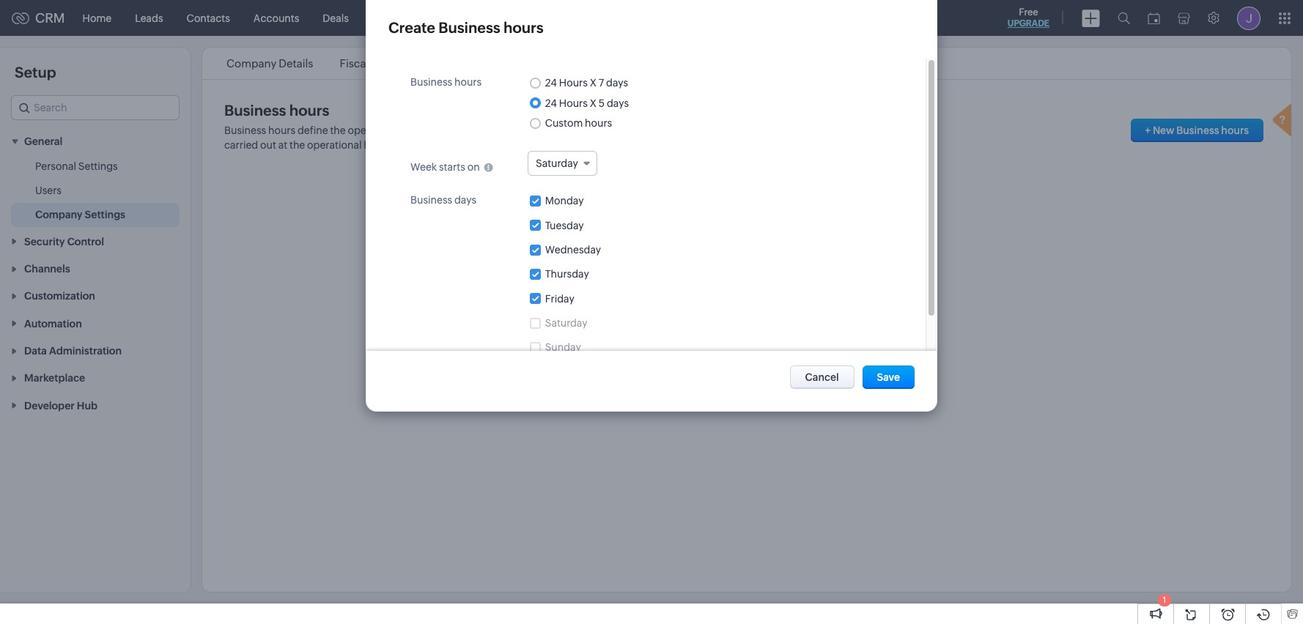 Task type: vqa. For each thing, say whether or not it's contained in the screenshot.
The Free
yes



Task type: describe. For each thing, give the bounding box(es) containing it.
wednesday
[[545, 244, 601, 256]]

24 for 24 hours x 7 days
[[545, 77, 557, 89]]

business hours define the operational hours of your organization. set business hours to help your employees ensure that the activities are carried out at the operational hours of your organization.
[[224, 125, 870, 151]]

7
[[599, 77, 604, 89]]

search element
[[1109, 0, 1139, 36]]

calendar image
[[1148, 12, 1160, 24]]

calls
[[489, 12, 513, 24]]

0 vertical spatial operational
[[348, 125, 402, 136]]

thursday
[[545, 269, 589, 280]]

1
[[1163, 596, 1166, 605]]

personal
[[35, 161, 76, 173]]

1 vertical spatial organization.
[[428, 139, 491, 151]]

hours for 7
[[559, 77, 588, 89]]

contacts
[[187, 12, 230, 24]]

search image
[[1118, 12, 1130, 24]]

setup
[[15, 64, 56, 81]]

calls link
[[478, 0, 524, 36]]

create
[[388, 19, 435, 36]]

friday
[[545, 293, 575, 305]]

tuesday
[[545, 220, 584, 231]]

crm
[[35, 10, 65, 26]]

create business hours
[[388, 19, 544, 36]]

details
[[279, 57, 313, 70]]

2 horizontal spatial your
[[660, 125, 682, 136]]

24 for 24 hours x 5 days
[[545, 97, 557, 109]]

logo image
[[12, 12, 29, 24]]

help image
[[1270, 102, 1299, 142]]

fiscal
[[340, 57, 369, 70]]

settings for company settings
[[85, 209, 125, 221]]

company settings link
[[35, 208, 125, 222]]

year
[[371, 57, 392, 70]]

company for company settings
[[35, 209, 82, 221]]

free upgrade
[[1008, 7, 1050, 29]]

reports
[[536, 12, 573, 24]]

5
[[599, 97, 605, 109]]

0 horizontal spatial the
[[290, 139, 305, 151]]

sunday
[[545, 342, 581, 354]]

crm link
[[12, 10, 65, 26]]

at
[[278, 139, 287, 151]]

Saturday field
[[528, 151, 597, 176]]

days for 24 hours x 5 days
[[607, 97, 629, 109]]

users
[[35, 185, 62, 197]]

settings for personal settings
[[78, 161, 118, 173]]

custom hours
[[545, 117, 612, 129]]

starts
[[439, 161, 465, 173]]

fiscal year link
[[338, 57, 395, 70]]

cancel button
[[790, 366, 854, 389]]

are
[[855, 125, 870, 136]]

x for 5
[[590, 97, 597, 109]]

users link
[[35, 183, 62, 198]]

define
[[298, 125, 328, 136]]

profile element
[[1228, 0, 1270, 36]]

accounts link
[[242, 0, 311, 36]]

1 horizontal spatial business hours
[[410, 76, 482, 88]]

upgrade
[[1008, 18, 1050, 29]]

x for 7
[[590, 77, 597, 89]]

that
[[772, 125, 791, 136]]

contacts link
[[175, 0, 242, 36]]



Task type: locate. For each thing, give the bounding box(es) containing it.
0 horizontal spatial business hours
[[224, 102, 329, 119]]

24 hours x 5 days
[[545, 97, 629, 109]]

hours
[[559, 77, 588, 89], [559, 97, 588, 109]]

company details
[[227, 57, 313, 70]]

your up week
[[405, 139, 426, 151]]

week
[[410, 161, 437, 173]]

monday
[[545, 195, 584, 207]]

days right 5
[[607, 97, 629, 109]]

company
[[227, 57, 277, 70], [35, 209, 82, 221]]

settings inside 'link'
[[78, 161, 118, 173]]

save button
[[862, 366, 915, 389]]

business
[[439, 19, 500, 36], [410, 76, 452, 88], [224, 102, 286, 119], [224, 125, 266, 136], [1177, 125, 1219, 136], [410, 194, 452, 206]]

1 vertical spatial x
[[590, 97, 597, 109]]

+
[[1145, 125, 1151, 136]]

fiscal year
[[340, 57, 392, 70]]

company left details
[[227, 57, 277, 70]]

meetings link
[[410, 0, 478, 36]]

x left 7 at the top of page
[[590, 77, 597, 89]]

saturday
[[536, 158, 578, 169], [545, 317, 588, 329]]

hours for 5
[[559, 97, 588, 109]]

business hours
[[410, 76, 482, 88], [224, 102, 329, 119]]

saturday up sunday
[[545, 317, 588, 329]]

profile image
[[1237, 6, 1261, 30]]

settings down the general dropdown button
[[78, 161, 118, 173]]

days right 7 at the top of page
[[606, 77, 628, 89]]

personal settings link
[[35, 159, 118, 174]]

employees
[[684, 125, 736, 136]]

business hours up at
[[224, 102, 329, 119]]

hours
[[504, 19, 544, 36], [454, 76, 482, 88], [289, 102, 329, 119], [585, 117, 612, 129], [268, 125, 295, 136], [404, 125, 432, 136], [596, 125, 623, 136], [1221, 125, 1249, 136], [364, 139, 391, 151]]

save
[[877, 372, 900, 383]]

operational
[[348, 125, 402, 136], [307, 139, 362, 151]]

0 vertical spatial settings
[[78, 161, 118, 173]]

1 vertical spatial company
[[35, 209, 82, 221]]

24 hours x 7 days
[[545, 77, 628, 89]]

1 24 from the top
[[545, 77, 557, 89]]

0 vertical spatial business hours
[[410, 76, 482, 88]]

business
[[552, 125, 594, 136]]

0 vertical spatial organization.
[[469, 125, 532, 136]]

settings down personal settings 'link'
[[85, 209, 125, 221]]

operational down define
[[307, 139, 362, 151]]

0 vertical spatial of
[[434, 125, 444, 136]]

0 vertical spatial company
[[227, 57, 277, 70]]

the
[[330, 125, 346, 136], [793, 125, 809, 136], [290, 139, 305, 151]]

1 vertical spatial days
[[607, 97, 629, 109]]

business hours down create business hours
[[410, 76, 482, 88]]

leads
[[135, 12, 163, 24]]

days for 24 hours x 7 days
[[606, 77, 628, 89]]

0 horizontal spatial your
[[405, 139, 426, 151]]

home link
[[71, 0, 123, 36]]

hours up 24 hours x 5 days
[[559, 77, 588, 89]]

to
[[625, 125, 635, 136]]

set
[[534, 125, 550, 136]]

operational right define
[[348, 125, 402, 136]]

saturday down 'business hours define the operational hours of your organization. set business hours to help your employees ensure that the activities are carried out at the operational hours of your organization.'
[[536, 158, 578, 169]]

the right define
[[330, 125, 346, 136]]

1 x from the top
[[590, 77, 597, 89]]

of
[[434, 125, 444, 136], [393, 139, 403, 151]]

1 horizontal spatial your
[[446, 125, 467, 136]]

days down on
[[454, 194, 477, 206]]

0 vertical spatial hours
[[559, 77, 588, 89]]

deals
[[323, 12, 349, 24]]

24 up custom
[[545, 97, 557, 109]]

cancel
[[805, 372, 839, 383]]

activities
[[811, 125, 853, 136]]

0 vertical spatial days
[[606, 77, 628, 89]]

company down users
[[35, 209, 82, 221]]

reports link
[[524, 0, 585, 36]]

2 horizontal spatial the
[[793, 125, 809, 136]]

free
[[1019, 7, 1038, 18]]

help
[[637, 125, 658, 136]]

+ new business hours
[[1145, 125, 1249, 136]]

your up starts
[[446, 125, 467, 136]]

1 vertical spatial settings
[[85, 209, 125, 221]]

hours up custom hours
[[559, 97, 588, 109]]

meetings
[[422, 12, 466, 24]]

organization. left the set
[[469, 125, 532, 136]]

x
[[590, 77, 597, 89], [590, 97, 597, 109]]

home
[[83, 12, 112, 24]]

tasks
[[372, 12, 398, 24]]

the right at
[[290, 139, 305, 151]]

1 vertical spatial of
[[393, 139, 403, 151]]

carried
[[224, 139, 258, 151]]

the right that
[[793, 125, 809, 136]]

2 x from the top
[[590, 97, 597, 109]]

your
[[446, 125, 467, 136], [660, 125, 682, 136], [405, 139, 426, 151]]

new
[[1153, 125, 1175, 136]]

2 vertical spatial days
[[454, 194, 477, 206]]

x left 5
[[590, 97, 597, 109]]

leads link
[[123, 0, 175, 36]]

on
[[467, 161, 480, 173]]

1 vertical spatial hours
[[559, 97, 588, 109]]

personal settings
[[35, 161, 118, 173]]

deals link
[[311, 0, 361, 36]]

2 24 from the top
[[545, 97, 557, 109]]

1 horizontal spatial the
[[330, 125, 346, 136]]

company inside "general" region
[[35, 209, 82, 221]]

1 horizontal spatial company
[[227, 57, 277, 70]]

saturday inside field
[[536, 158, 578, 169]]

2 hours from the top
[[559, 97, 588, 109]]

1 vertical spatial 24
[[545, 97, 557, 109]]

1 vertical spatial business hours
[[224, 102, 329, 119]]

custom
[[545, 117, 583, 129]]

week starts on
[[410, 161, 480, 173]]

24
[[545, 77, 557, 89], [545, 97, 557, 109]]

0 horizontal spatial of
[[393, 139, 403, 151]]

general
[[24, 136, 63, 148]]

0 horizontal spatial company
[[35, 209, 82, 221]]

general region
[[0, 155, 191, 227]]

general button
[[0, 128, 191, 155]]

list
[[213, 48, 661, 79]]

ensure
[[738, 125, 770, 136]]

business days
[[410, 194, 477, 206]]

settings
[[78, 161, 118, 173], [85, 209, 125, 221]]

your right help
[[660, 125, 682, 136]]

tasks link
[[361, 0, 410, 36]]

list containing company details
[[213, 48, 661, 79]]

company details link
[[224, 57, 316, 70]]

1 hours from the top
[[559, 77, 588, 89]]

1 vertical spatial saturday
[[545, 317, 588, 329]]

1 vertical spatial operational
[[307, 139, 362, 151]]

organization.
[[469, 125, 532, 136], [428, 139, 491, 151]]

company settings
[[35, 209, 125, 221]]

days
[[606, 77, 628, 89], [607, 97, 629, 109], [454, 194, 477, 206]]

0 vertical spatial 24
[[545, 77, 557, 89]]

out
[[260, 139, 276, 151]]

company inside list
[[227, 57, 277, 70]]

organization. up starts
[[428, 139, 491, 151]]

0 vertical spatial saturday
[[536, 158, 578, 169]]

0 vertical spatial x
[[590, 77, 597, 89]]

24 up 24 hours x 5 days
[[545, 77, 557, 89]]

company for company details
[[227, 57, 277, 70]]

accounts
[[253, 12, 299, 24]]

1 horizontal spatial of
[[434, 125, 444, 136]]

business inside 'business hours define the operational hours of your organization. set business hours to help your employees ensure that the activities are carried out at the operational hours of your organization.'
[[224, 125, 266, 136]]



